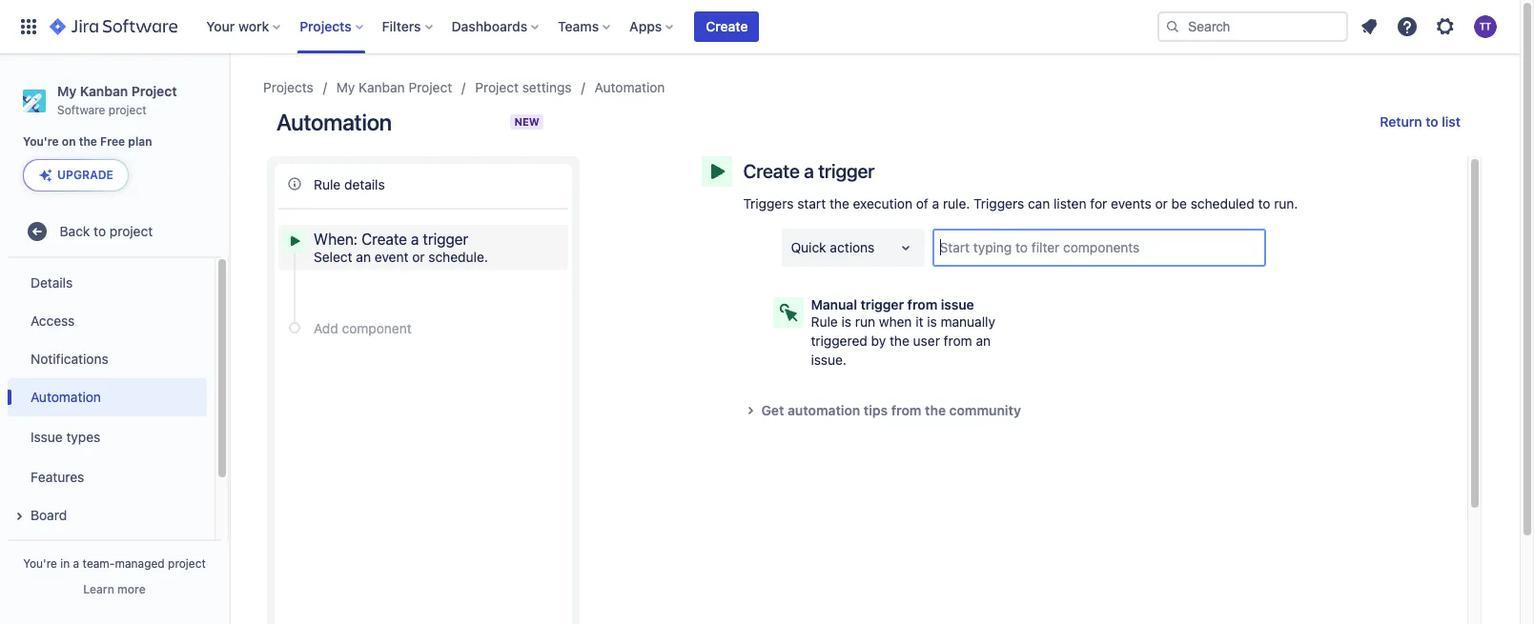 Task type: locate. For each thing, give the bounding box(es) containing it.
rule details button
[[278, 168, 568, 200]]

of
[[916, 195, 929, 212]]

2 vertical spatial trigger
[[861, 297, 904, 313]]

to
[[1426, 113, 1439, 130], [1258, 195, 1270, 212], [94, 223, 106, 239]]

or
[[1155, 195, 1168, 212], [412, 249, 425, 265]]

project up plan
[[109, 103, 146, 117]]

settings image
[[1434, 15, 1457, 38]]

start
[[797, 195, 826, 212]]

an down the "manually" on the bottom right of the page
[[976, 333, 991, 349]]

project up plan
[[131, 83, 177, 99]]

1 vertical spatial an
[[976, 333, 991, 349]]

1 horizontal spatial automation link
[[595, 76, 665, 99]]

1 horizontal spatial or
[[1155, 195, 1168, 212]]

events
[[1111, 195, 1152, 212]]

learn more
[[83, 583, 146, 597]]

group
[[8, 259, 207, 617]]

automation
[[595, 79, 665, 95], [277, 109, 392, 135], [31, 389, 101, 405]]

is right it
[[927, 314, 937, 330]]

to inside back to project link
[[94, 223, 106, 239]]

1 horizontal spatial automation
[[277, 109, 392, 135]]

2 vertical spatial automation
[[31, 389, 101, 405]]

upgrade button
[[24, 160, 128, 191]]

features
[[31, 469, 84, 485]]

types
[[66, 429, 100, 445]]

1 vertical spatial or
[[412, 249, 425, 265]]

my inside my kanban project link
[[336, 79, 355, 95]]

project inside my kanban project software project
[[109, 103, 146, 117]]

0 vertical spatial from
[[907, 297, 938, 313]]

my right projects
[[336, 79, 355, 95]]

a down rule details button
[[411, 231, 419, 248]]

automation link
[[595, 76, 665, 99], [8, 379, 207, 417]]

from inside dropdown button
[[891, 402, 922, 419]]

project right managed
[[168, 557, 206, 571]]

when: create a trigger image
[[705, 160, 728, 183]]

notifications image
[[1358, 15, 1381, 38]]

0 vertical spatial create
[[706, 18, 748, 34]]

0 vertical spatial project
[[109, 103, 146, 117]]

0 vertical spatial automation link
[[595, 76, 665, 99]]

to inside return to list button
[[1426, 113, 1439, 130]]

to right back
[[94, 223, 106, 239]]

automation for notifications
[[31, 389, 101, 405]]

2 horizontal spatial automation
[[595, 79, 665, 95]]

details
[[31, 274, 73, 291]]

2 horizontal spatial project
[[475, 79, 519, 95]]

is
[[842, 314, 852, 330], [927, 314, 937, 330]]

automation inside group
[[31, 389, 101, 405]]

your work button
[[200, 11, 286, 42]]

from up it
[[907, 297, 938, 313]]

0 horizontal spatial project
[[131, 83, 177, 99]]

details link
[[8, 264, 207, 302]]

automation
[[788, 402, 860, 419]]

project settings
[[475, 79, 572, 95]]

automation link for project settings
[[595, 76, 665, 99]]

community
[[949, 402, 1021, 419]]

my for my kanban project
[[336, 79, 355, 95]]

1 is from the left
[[842, 314, 852, 330]]

your profile and settings image
[[1474, 15, 1497, 38]]

1 vertical spatial automation
[[277, 109, 392, 135]]

an left event
[[356, 249, 371, 265]]

the down when
[[890, 333, 910, 349]]

my kanban project link
[[336, 76, 452, 99]]

an
[[356, 249, 371, 265], [976, 333, 991, 349]]

0 vertical spatial rule
[[314, 176, 341, 192]]

0 vertical spatial you're
[[23, 135, 59, 149]]

when
[[879, 314, 912, 330]]

plan
[[128, 135, 152, 149]]

0 horizontal spatial automation link
[[8, 379, 207, 417]]

on
[[62, 135, 76, 149]]

create button
[[694, 11, 759, 42]]

automation down projects link
[[277, 109, 392, 135]]

list
[[1442, 113, 1461, 130]]

2 vertical spatial project
[[168, 557, 206, 571]]

my
[[336, 79, 355, 95], [57, 83, 76, 99]]

you're
[[23, 135, 59, 149], [23, 557, 57, 571]]

project inside my kanban project software project
[[131, 83, 177, 99]]

create inside button
[[706, 18, 748, 34]]

Search field
[[1158, 11, 1348, 42]]

scheduled
[[1191, 195, 1255, 212]]

my for my kanban project software project
[[57, 83, 76, 99]]

2 horizontal spatial to
[[1426, 113, 1439, 130]]

jira software image
[[50, 15, 178, 38], [50, 15, 178, 38]]

create
[[706, 18, 748, 34], [743, 160, 800, 182], [362, 231, 407, 248]]

automation down primary element
[[595, 79, 665, 95]]

0 horizontal spatial is
[[842, 314, 852, 330]]

you're for you're on the free plan
[[23, 135, 59, 149]]

1 vertical spatial project
[[110, 223, 153, 239]]

2 you're from the top
[[23, 557, 57, 571]]

free
[[100, 135, 125, 149]]

my up software
[[57, 83, 76, 99]]

1 vertical spatial automation link
[[8, 379, 207, 417]]

2 vertical spatial to
[[94, 223, 106, 239]]

Start typing to filter components field
[[934, 231, 1264, 265]]

0 horizontal spatial automation
[[31, 389, 101, 405]]

a right of
[[932, 195, 939, 212]]

project up new
[[475, 79, 519, 95]]

banner
[[0, 0, 1520, 53]]

projects
[[263, 79, 314, 95]]

upgrade
[[57, 168, 113, 182]]

board button
[[8, 497, 207, 535]]

1 horizontal spatial an
[[976, 333, 991, 349]]

0 horizontal spatial or
[[412, 249, 425, 265]]

my inside my kanban project software project
[[57, 83, 76, 99]]

you're left on
[[23, 135, 59, 149]]

triggered
[[811, 333, 868, 349]]

listen
[[1054, 195, 1087, 212]]

project for my kanban project
[[409, 79, 452, 95]]

learn
[[83, 583, 114, 597]]

kanban inside my kanban project link
[[359, 79, 405, 95]]

0 vertical spatial automation
[[595, 79, 665, 95]]

automation for project settings
[[595, 79, 665, 95]]

to left run. on the right top
[[1258, 195, 1270, 212]]

quick
[[791, 239, 826, 256]]

automation link for notifications
[[8, 379, 207, 417]]

kanban up software
[[80, 83, 128, 99]]

1 vertical spatial to
[[1258, 195, 1270, 212]]

0 horizontal spatial rule
[[314, 176, 341, 192]]

1 vertical spatial create
[[743, 160, 800, 182]]

you're left in
[[23, 557, 57, 571]]

create inside when: create a trigger select an event or schedule.
[[362, 231, 407, 248]]

0 horizontal spatial my
[[57, 83, 76, 99]]

group containing details
[[8, 259, 207, 617]]

select
[[314, 249, 352, 265]]

triggers left can
[[974, 195, 1024, 212]]

trigger
[[818, 160, 875, 182], [423, 231, 468, 248], [861, 297, 904, 313]]

from right tips
[[891, 402, 922, 419]]

1 horizontal spatial is
[[927, 314, 937, 330]]

0 horizontal spatial an
[[356, 249, 371, 265]]

0 horizontal spatial to
[[94, 223, 106, 239]]

or inside when: create a trigger select an event or schedule.
[[412, 249, 425, 265]]

run
[[855, 314, 875, 330]]

automation link down primary element
[[595, 76, 665, 99]]

1 horizontal spatial kanban
[[359, 79, 405, 95]]

the inside manual trigger from issue rule is run when it is manually triggered by the user from an issue.
[[890, 333, 910, 349]]

create a trigger
[[743, 160, 875, 182]]

1 vertical spatial you're
[[23, 557, 57, 571]]

can
[[1028, 195, 1050, 212]]

or left be
[[1155, 195, 1168, 212]]

0 vertical spatial an
[[356, 249, 371, 265]]

open image
[[894, 236, 917, 259]]

2 vertical spatial create
[[362, 231, 407, 248]]

triggers left start
[[743, 195, 794, 212]]

trigger inside when: create a trigger select an event or schedule.
[[423, 231, 468, 248]]

when:
[[314, 231, 358, 248]]

automation link up types
[[8, 379, 207, 417]]

rule
[[314, 176, 341, 192], [811, 314, 838, 330]]

you're on the free plan
[[23, 135, 152, 149]]

0 horizontal spatial kanban
[[80, 83, 128, 99]]

project settings link
[[475, 76, 572, 99]]

execution
[[853, 195, 913, 212]]

you're for you're in a team-managed project
[[23, 557, 57, 571]]

from
[[907, 297, 938, 313], [944, 333, 972, 349], [891, 402, 922, 419]]

the
[[79, 135, 97, 149], [830, 195, 849, 212], [890, 333, 910, 349], [925, 402, 946, 419]]

project left the "project settings"
[[409, 79, 452, 95]]

the left the community
[[925, 402, 946, 419]]

trigger up start
[[818, 160, 875, 182]]

you're in a team-managed project
[[23, 557, 206, 571]]

the right on
[[79, 135, 97, 149]]

1 horizontal spatial triggers
[[974, 195, 1024, 212]]

2 is from the left
[[927, 314, 937, 330]]

automation down notifications at the left of page
[[31, 389, 101, 405]]

return to list
[[1380, 113, 1461, 130]]

1 vertical spatial trigger
[[423, 231, 468, 248]]

appswitcher icon image
[[17, 15, 40, 38]]

1 horizontal spatial my
[[336, 79, 355, 95]]

or right event
[[412, 249, 425, 265]]

rule left the details
[[314, 176, 341, 192]]

0 vertical spatial to
[[1426, 113, 1439, 130]]

from down the "manually" on the bottom right of the page
[[944, 333, 972, 349]]

trigger up schedule.
[[423, 231, 468, 248]]

1 horizontal spatial rule
[[811, 314, 838, 330]]

issue types
[[31, 429, 100, 445]]

1 vertical spatial rule
[[811, 314, 838, 330]]

1 horizontal spatial to
[[1258, 195, 1270, 212]]

rule down manual on the right of the page
[[811, 314, 838, 330]]

run.
[[1274, 195, 1298, 212]]

kanban inside my kanban project software project
[[80, 83, 128, 99]]

manually
[[941, 314, 995, 330]]

1 you're from the top
[[23, 135, 59, 149]]

trigger inside manual trigger from issue rule is run when it is manually triggered by the user from an issue.
[[861, 297, 904, 313]]

0 vertical spatial trigger
[[818, 160, 875, 182]]

is left run
[[842, 314, 852, 330]]

kanban right projects
[[359, 79, 405, 95]]

triggers
[[743, 195, 794, 212], [974, 195, 1024, 212]]

to left list
[[1426, 113, 1439, 130]]

schedule.
[[428, 249, 488, 265]]

new
[[514, 115, 540, 128]]

the right start
[[830, 195, 849, 212]]

kanban
[[359, 79, 405, 95], [80, 83, 128, 99]]

1 horizontal spatial project
[[409, 79, 452, 95]]

trigger up when
[[861, 297, 904, 313]]

0 horizontal spatial triggers
[[743, 195, 794, 212]]

return
[[1380, 113, 1422, 130]]

2 vertical spatial from
[[891, 402, 922, 419]]

project right back
[[110, 223, 153, 239]]

a
[[804, 160, 814, 182], [932, 195, 939, 212], [411, 231, 419, 248], [73, 557, 79, 571]]

project
[[109, 103, 146, 117], [110, 223, 153, 239], [168, 557, 206, 571]]



Task type: vqa. For each thing, say whether or not it's contained in the screenshot.
Project associated with My Kanban Project Software project
yes



Task type: describe. For each thing, give the bounding box(es) containing it.
managed
[[115, 557, 165, 571]]

team-
[[83, 557, 115, 571]]

issue
[[941, 297, 974, 313]]

manual trigger from issue rule is run when it is manually triggered by the user from an issue.
[[811, 297, 995, 368]]

event
[[375, 249, 409, 265]]

board
[[31, 507, 67, 523]]

expand image
[[8, 506, 31, 528]]

learn more button
[[83, 583, 146, 598]]

rule.
[[943, 195, 970, 212]]

project for my kanban project software project
[[131, 83, 177, 99]]

your
[[206, 18, 235, 34]]

primary element
[[11, 0, 1158, 53]]

work
[[238, 18, 269, 34]]

help image
[[1396, 15, 1419, 38]]

an inside manual trigger from issue rule is run when it is manually triggered by the user from an issue.
[[976, 333, 991, 349]]

issue types link
[[8, 417, 207, 459]]

details
[[344, 176, 385, 192]]

sidebar navigation image
[[208, 76, 250, 114]]

get automation tips from the community
[[761, 402, 1021, 419]]

settings
[[522, 79, 572, 95]]

software
[[57, 103, 105, 117]]

back
[[60, 223, 90, 239]]

when: create a trigger select an event or schedule.
[[314, 231, 488, 265]]

projects link
[[263, 76, 314, 99]]

triggers start the execution of a rule. triggers can listen for events or be scheduled to run.
[[743, 195, 1298, 212]]

rule inside manual trigger from issue rule is run when it is manually triggered by the user from an issue.
[[811, 314, 838, 330]]

a up start
[[804, 160, 814, 182]]

2 triggers from the left
[[974, 195, 1024, 212]]

notifications link
[[8, 341, 207, 379]]

manual
[[811, 297, 857, 313]]

to for list
[[1426, 113, 1439, 130]]

by
[[871, 333, 886, 349]]

back to project link
[[8, 213, 221, 251]]

user
[[913, 333, 940, 349]]

more
[[117, 583, 146, 597]]

rule inside button
[[314, 176, 341, 192]]

1 vertical spatial from
[[944, 333, 972, 349]]

in
[[60, 557, 70, 571]]

quick actions
[[791, 239, 875, 256]]

access link
[[8, 302, 207, 341]]

the inside get automation tips from the community dropdown button
[[925, 402, 946, 419]]

actions
[[830, 239, 875, 256]]

banner containing your work
[[0, 0, 1520, 53]]

rule details
[[314, 176, 385, 192]]

access
[[31, 313, 75, 329]]

for
[[1090, 195, 1107, 212]]

create for create a trigger
[[743, 160, 800, 182]]

kanban for my kanban project software project
[[80, 83, 128, 99]]

1 triggers from the left
[[743, 195, 794, 212]]

to for project
[[94, 223, 106, 239]]

features link
[[8, 459, 207, 497]]

back to project
[[60, 223, 153, 239]]

a inside when: create a trigger select an event or schedule.
[[411, 231, 419, 248]]

tips
[[864, 402, 888, 419]]

kanban for my kanban project
[[359, 79, 405, 95]]

0 vertical spatial or
[[1155, 195, 1168, 212]]

a right in
[[73, 557, 79, 571]]

issue
[[31, 429, 63, 445]]

project inside "link"
[[475, 79, 519, 95]]

get automation tips from the community button
[[739, 400, 1326, 422]]

my kanban project software project
[[57, 83, 177, 117]]

your work
[[206, 18, 269, 34]]

create for create
[[706, 18, 748, 34]]

notifications
[[31, 351, 108, 367]]

my kanban project
[[336, 79, 452, 95]]

issue.
[[811, 352, 847, 368]]

get
[[761, 402, 784, 419]]

an inside when: create a trigger select an event or schedule.
[[356, 249, 371, 265]]

be
[[1172, 195, 1187, 212]]

search image
[[1165, 19, 1180, 34]]

return to list button
[[1369, 107, 1472, 137]]

it
[[916, 314, 923, 330]]



